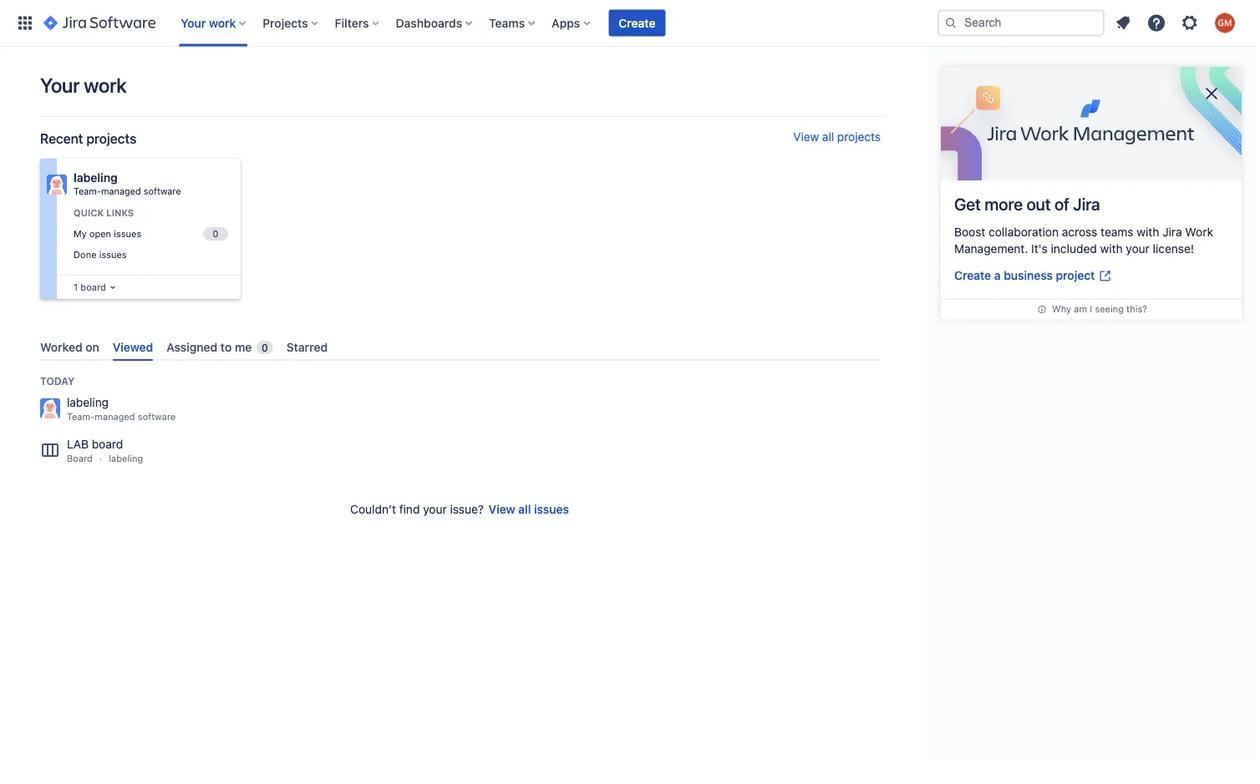 Task type: locate. For each thing, give the bounding box(es) containing it.
project
[[1056, 269, 1095, 282]]

seeing
[[1095, 304, 1124, 314]]

create
[[619, 16, 656, 30], [954, 269, 991, 282]]

filters
[[335, 16, 369, 30]]

1 vertical spatial jira
[[1163, 225, 1182, 239]]

with up the 'license!'
[[1137, 225, 1159, 239]]

collaboration
[[989, 225, 1059, 239]]

1 horizontal spatial your work
[[181, 16, 236, 30]]

create left a
[[954, 269, 991, 282]]

1 horizontal spatial jira
[[1163, 225, 1182, 239]]

banner
[[0, 0, 1255, 47]]

0 vertical spatial managed
[[101, 186, 141, 197]]

0 vertical spatial with
[[1137, 225, 1159, 239]]

board
[[80, 282, 106, 292], [92, 438, 123, 451]]

links
[[106, 208, 134, 219]]

work
[[209, 16, 236, 30], [84, 74, 127, 97]]

1 horizontal spatial projects
[[837, 130, 881, 144]]

1 board
[[74, 282, 106, 292]]

board right 1
[[80, 282, 106, 292]]

your
[[181, 16, 206, 30], [40, 74, 80, 97]]

projects
[[263, 16, 308, 30]]

0 vertical spatial create
[[619, 16, 656, 30]]

board inside popup button
[[80, 282, 106, 292]]

board for 1
[[80, 282, 106, 292]]

this?
[[1127, 304, 1147, 314]]

1 horizontal spatial view
[[793, 130, 819, 144]]

across
[[1062, 225, 1098, 239]]

0 horizontal spatial jira
[[1073, 194, 1100, 214]]

all inside couldn't find your issue? view all issues
[[518, 503, 531, 517]]

0 vertical spatial work
[[209, 16, 236, 30]]

1 vertical spatial with
[[1100, 242, 1123, 256]]

recent projects
[[40, 131, 136, 147]]

your profile and settings image
[[1215, 13, 1235, 33]]

1 vertical spatial all
[[518, 503, 531, 517]]

board for lab
[[92, 438, 123, 451]]

worked
[[40, 340, 82, 354]]

1 vertical spatial software
[[138, 412, 176, 423]]

managed
[[101, 186, 141, 197], [95, 412, 135, 423]]

0 horizontal spatial view
[[489, 503, 515, 517]]

included
[[1051, 242, 1097, 256]]

view all projects
[[793, 130, 881, 144]]

me
[[235, 340, 252, 354]]

of
[[1055, 194, 1069, 214]]

your work
[[181, 16, 236, 30], [40, 74, 127, 97]]

0 horizontal spatial work
[[84, 74, 127, 97]]

team- up quick at the top of page
[[74, 186, 101, 197]]

labeling team-managed software up the lab board board · labeling
[[67, 396, 176, 423]]

issues inside couldn't find your issue? view all issues
[[534, 503, 569, 517]]

your down the teams
[[1126, 242, 1150, 256]]

software up 'my open issues' link
[[144, 186, 181, 197]]

issues
[[114, 228, 141, 239], [99, 249, 127, 260], [534, 503, 569, 517]]

1 horizontal spatial with
[[1137, 225, 1159, 239]]

with down the teams
[[1100, 242, 1123, 256]]

done issues link
[[70, 245, 231, 264]]

0 vertical spatial jira
[[1073, 194, 1100, 214]]

all
[[822, 130, 834, 144], [518, 503, 531, 517]]

0 horizontal spatial projects
[[86, 131, 136, 147]]

1 vertical spatial issues
[[99, 249, 127, 260]]

quick
[[74, 208, 104, 219]]

teams
[[489, 16, 525, 30]]

apps button
[[547, 10, 597, 36]]

my
[[74, 228, 87, 239]]

1 horizontal spatial your
[[1126, 242, 1150, 256]]

0 horizontal spatial create
[[619, 16, 656, 30]]

primary element
[[10, 0, 938, 46]]

i
[[1090, 304, 1092, 314]]

labeling up quick at the top of page
[[74, 171, 118, 185]]

1 horizontal spatial all
[[822, 130, 834, 144]]

teams
[[1101, 225, 1134, 239]]

settings image
[[1180, 13, 1200, 33]]

1 horizontal spatial work
[[209, 16, 236, 30]]

0 horizontal spatial all
[[518, 503, 531, 517]]

labeling inside the lab board board · labeling
[[109, 454, 143, 464]]

1 vertical spatial labeling
[[67, 396, 109, 410]]

tab list containing worked on
[[33, 333, 887, 361]]

1 vertical spatial your
[[423, 503, 447, 516]]

0 vertical spatial your
[[181, 16, 206, 30]]

your work inside popup button
[[181, 16, 236, 30]]

1 board button
[[70, 278, 119, 297]]

1 vertical spatial work
[[84, 74, 127, 97]]

1 vertical spatial board
[[92, 438, 123, 451]]

open
[[89, 228, 111, 239]]

0 vertical spatial team-
[[74, 186, 101, 197]]

create right apps dropdown button
[[619, 16, 656, 30]]

your right 'find'
[[423, 503, 447, 516]]

find
[[399, 503, 420, 516]]

out
[[1026, 194, 1051, 214]]

quick links
[[74, 208, 134, 219]]

board image
[[106, 281, 119, 294]]

projects
[[837, 130, 881, 144], [86, 131, 136, 147]]

1
[[74, 282, 78, 292]]

a
[[994, 269, 1001, 282]]

to
[[221, 340, 232, 354]]

it's
[[1031, 242, 1048, 256]]

view
[[793, 130, 819, 144], [489, 503, 515, 517]]

on
[[85, 340, 99, 354]]

starred
[[286, 340, 328, 354]]

create a business project
[[954, 269, 1095, 282]]

0 vertical spatial issues
[[114, 228, 141, 239]]

work
[[1185, 225, 1213, 239]]

labeling team-managed software
[[74, 171, 181, 197], [67, 396, 176, 423]]

jira
[[1073, 194, 1100, 214], [1163, 225, 1182, 239]]

0 vertical spatial all
[[822, 130, 834, 144]]

view all issues link
[[487, 497, 571, 523]]

software
[[144, 186, 181, 197], [138, 412, 176, 423]]

work inside popup button
[[209, 16, 236, 30]]

view all projects link
[[793, 130, 881, 147]]

business
[[1004, 269, 1053, 282]]

today
[[40, 375, 75, 387]]

tab list
[[33, 333, 887, 361]]

managed up the lab board board · labeling
[[95, 412, 135, 423]]

board up the ·
[[92, 438, 123, 451]]

work up recent projects
[[84, 74, 127, 97]]

your work left projects
[[181, 16, 236, 30]]

work left projects
[[209, 16, 236, 30]]

0 vertical spatial your
[[1126, 242, 1150, 256]]

more
[[985, 194, 1023, 214]]

labeling
[[74, 171, 118, 185], [67, 396, 109, 410], [109, 454, 143, 464]]

labeling right the ·
[[109, 454, 143, 464]]

1 vertical spatial your
[[40, 74, 80, 97]]

couldn't find your issue? view all issues
[[350, 503, 569, 517]]

lab
[[67, 438, 89, 451]]

recent
[[40, 131, 83, 147]]

board inside the lab board board · labeling
[[92, 438, 123, 451]]

2 vertical spatial issues
[[534, 503, 569, 517]]

2 vertical spatial labeling
[[109, 454, 143, 464]]

0 horizontal spatial your
[[40, 74, 80, 97]]

your
[[1126, 242, 1150, 256], [423, 503, 447, 516]]

jira software image
[[43, 13, 156, 33], [43, 13, 156, 33]]

jira up the 'license!'
[[1163, 225, 1182, 239]]

0 vertical spatial your work
[[181, 16, 236, 30]]

labeling down today at the left
[[67, 396, 109, 410]]

create inside button
[[619, 16, 656, 30]]

1 vertical spatial managed
[[95, 412, 135, 423]]

create for create a business project
[[954, 269, 991, 282]]

with
[[1137, 225, 1159, 239], [1100, 242, 1123, 256]]

software up the lab board board · labeling
[[138, 412, 176, 423]]

0 horizontal spatial your
[[423, 503, 447, 516]]

1 vertical spatial your work
[[40, 74, 127, 97]]

1 vertical spatial create
[[954, 269, 991, 282]]

jira right of
[[1073, 194, 1100, 214]]

0 vertical spatial board
[[80, 282, 106, 292]]

viewed
[[113, 340, 153, 354]]

0 horizontal spatial your work
[[40, 74, 127, 97]]

done issues
[[74, 249, 127, 260]]

0 horizontal spatial with
[[1100, 242, 1123, 256]]

labeling team-managed software up links
[[74, 171, 181, 197]]

team-
[[74, 186, 101, 197], [67, 412, 95, 423]]

managed up links
[[101, 186, 141, 197]]

1 horizontal spatial your
[[181, 16, 206, 30]]

team- up lab
[[67, 412, 95, 423]]

why am i seeing this?
[[1052, 304, 1147, 314]]

1 horizontal spatial create
[[954, 269, 991, 282]]

your work up recent projects
[[40, 74, 127, 97]]

1 vertical spatial view
[[489, 503, 515, 517]]



Task type: vqa. For each thing, say whether or not it's contained in the screenshot.
integration
no



Task type: describe. For each thing, give the bounding box(es) containing it.
why
[[1052, 304, 1071, 314]]

worked on
[[40, 340, 99, 354]]

my open issues link
[[70, 225, 231, 243]]

Search field
[[938, 10, 1105, 36]]

your work button
[[176, 10, 253, 36]]

issues inside 'my open issues' link
[[114, 228, 141, 239]]

appswitcher icon image
[[15, 13, 35, 33]]

view inside couldn't find your issue? view all issues
[[489, 503, 515, 517]]

license!
[[1153, 242, 1194, 256]]

apps
[[552, 16, 580, 30]]

couldn't
[[350, 503, 396, 516]]

create for create
[[619, 16, 656, 30]]

issue?
[[450, 503, 484, 516]]

banner containing your work
[[0, 0, 1255, 47]]

lab board board · labeling
[[67, 438, 143, 464]]

0
[[261, 342, 268, 353]]

0 vertical spatial labeling
[[74, 171, 118, 185]]

your inside couldn't find your issue? view all issues
[[423, 503, 447, 516]]

0 vertical spatial labeling team-managed software
[[74, 171, 181, 197]]

your inside boost collaboration across teams with jira work management. it's included with your license!
[[1126, 242, 1150, 256]]

boost
[[954, 225, 986, 239]]

my open issues
[[74, 228, 141, 239]]

assigned
[[166, 340, 217, 354]]

create button
[[609, 10, 666, 36]]

get
[[954, 194, 981, 214]]

help image
[[1147, 13, 1167, 33]]

am
[[1074, 304, 1087, 314]]

issues inside done issues link
[[99, 249, 127, 260]]

management.
[[954, 242, 1028, 256]]

projects button
[[258, 10, 325, 36]]

teams button
[[484, 10, 542, 36]]

0 vertical spatial software
[[144, 186, 181, 197]]

1 vertical spatial team-
[[67, 412, 95, 423]]

your inside popup button
[[181, 16, 206, 30]]

assigned to me
[[166, 340, 252, 354]]

notifications image
[[1113, 13, 1133, 33]]

boost collaboration across teams with jira work management. it's included with your license!
[[954, 225, 1213, 256]]

search image
[[944, 16, 958, 30]]

dashboards button
[[391, 10, 479, 36]]

get more out of jira
[[954, 194, 1100, 214]]

dashboards
[[396, 16, 462, 30]]

create a business project link
[[954, 267, 1112, 285]]

1 vertical spatial labeling team-managed software
[[67, 396, 176, 423]]

close image
[[1202, 84, 1222, 104]]

board
[[67, 454, 93, 464]]

jira inside boost collaboration across teams with jira work management. it's included with your license!
[[1163, 225, 1182, 239]]

done
[[74, 249, 96, 260]]

0 vertical spatial view
[[793, 130, 819, 144]]

·
[[99, 454, 102, 464]]

filters button
[[330, 10, 386, 36]]



